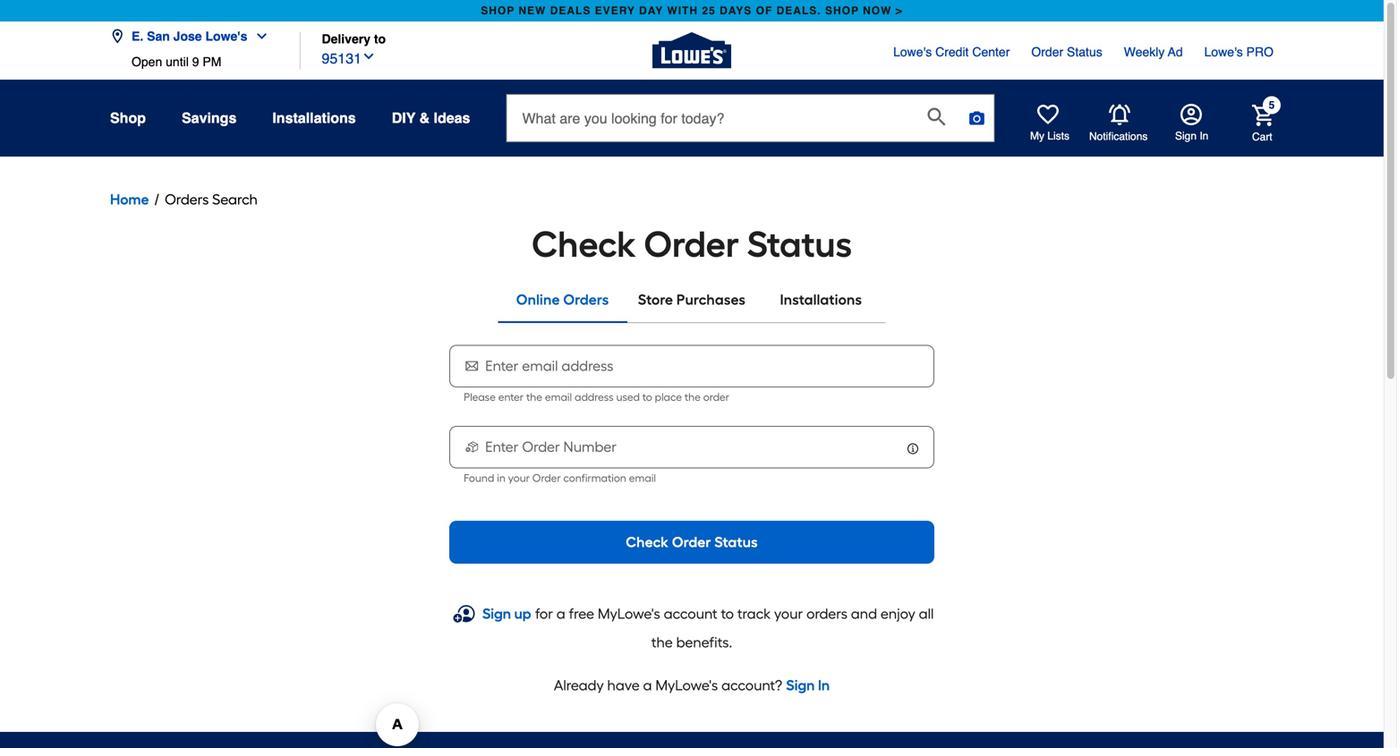 Task type: describe. For each thing, give the bounding box(es) containing it.
delivery to
[[322, 32, 386, 46]]

&
[[420, 110, 430, 126]]

have
[[608, 678, 640, 695]]

e. san jose lowe's button
[[110, 18, 276, 55]]

san
[[147, 29, 170, 43]]

found in your order confirmation email
[[464, 472, 656, 485]]

order
[[704, 391, 730, 404]]

account
[[664, 606, 718, 623]]

your inside sign up for a free mylowe's account to track your orders and enjoy all the benefits.
[[775, 606, 804, 623]]

online
[[517, 292, 560, 309]]

online orders
[[517, 292, 609, 309]]

lists
[[1048, 130, 1070, 142]]

order status
[[1032, 45, 1103, 59]]

in
[[497, 472, 506, 485]]

orders search
[[165, 191, 258, 208]]

home
[[110, 191, 149, 208]]

found
[[464, 472, 495, 485]]

shop button
[[110, 102, 146, 134]]

9
[[192, 55, 199, 69]]

ad
[[1169, 45, 1184, 59]]

delivery
[[322, 32, 371, 46]]

day
[[639, 4, 664, 17]]

notifications
[[1090, 130, 1148, 143]]

installations for store purchases
[[781, 292, 863, 309]]

lowe's for lowe's pro
[[1205, 45, 1244, 59]]

savings
[[182, 110, 237, 126]]

0 horizontal spatial your
[[508, 472, 530, 485]]

to inside sign up for a free mylowe's account to track your orders and enjoy all the benefits.
[[721, 606, 734, 623]]

days
[[720, 4, 753, 17]]

weekly
[[1125, 45, 1165, 59]]

shop new deals every day with 25 days of deals. shop now > link
[[478, 0, 907, 21]]

sign up for a free mylowe's account to track your orders and enjoy all the benefits.
[[483, 606, 935, 652]]

until
[[166, 55, 189, 69]]

1 vertical spatial a
[[643, 678, 652, 695]]

please
[[464, 391, 496, 404]]

store purchases button
[[628, 279, 757, 322]]

deals
[[550, 4, 591, 17]]

0 vertical spatial status
[[1068, 45, 1103, 59]]

center
[[973, 45, 1011, 59]]

chevron down image
[[248, 29, 269, 43]]

used
[[617, 391, 640, 404]]

status inside button
[[715, 534, 758, 551]]

pm
[[203, 55, 222, 69]]

sign for sign in
[[1176, 130, 1197, 142]]

2 vertical spatial sign
[[787, 678, 815, 695]]

e.
[[132, 29, 144, 43]]

open until 9 pm
[[132, 55, 222, 69]]

1 shop from the left
[[481, 4, 515, 17]]

lowe's home improvement cart image
[[1253, 105, 1274, 126]]

new
[[519, 4, 547, 17]]

lowe's home improvement notification center image
[[1110, 104, 1131, 126]]

purchases
[[677, 292, 746, 309]]

info outlined image
[[906, 442, 920, 456]]

0 horizontal spatial to
[[374, 32, 386, 46]]

benefits.
[[677, 635, 733, 652]]

installations button for savings
[[273, 102, 356, 134]]

cart
[[1253, 131, 1273, 143]]

sign up link
[[483, 604, 532, 625]]

order status link
[[1032, 43, 1103, 61]]

sign in button
[[1176, 104, 1209, 143]]

already have a mylowe's account? sign in
[[554, 678, 830, 695]]

Search Query text field
[[507, 95, 914, 142]]

my
[[1031, 130, 1045, 142]]

track
[[738, 606, 771, 623]]

1 vertical spatial to
[[643, 391, 653, 404]]

1 vertical spatial status
[[748, 223, 853, 266]]

lowe's pro link
[[1205, 43, 1274, 61]]

lowe's pro
[[1205, 45, 1274, 59]]

order inside button
[[672, 534, 712, 551]]

check order status button
[[450, 521, 935, 564]]

enjoy
[[881, 606, 916, 623]]

mylowe's inside sign up for a free mylowe's account to track your orders and enjoy all the benefits.
[[598, 606, 661, 623]]

host outlined image
[[464, 438, 481, 456]]

chevron down image
[[362, 49, 376, 64]]

every
[[595, 4, 636, 17]]

installations button for store purchases
[[757, 279, 886, 322]]

in inside sign in button
[[1200, 130, 1209, 142]]

diy
[[392, 110, 416, 126]]

check order status inside button
[[626, 534, 758, 551]]

order right center at right
[[1032, 45, 1064, 59]]

>
[[896, 4, 903, 17]]

location image
[[110, 29, 124, 43]]

online orders button
[[498, 279, 628, 322]]

my lists link
[[1031, 104, 1070, 143]]

diy & ideas
[[392, 110, 471, 126]]

orders
[[807, 606, 848, 623]]

camera image
[[969, 109, 986, 127]]



Task type: locate. For each thing, give the bounding box(es) containing it.
2 vertical spatial to
[[721, 606, 734, 623]]

sign in link
[[787, 675, 830, 697]]

of
[[756, 4, 773, 17]]

to
[[374, 32, 386, 46], [643, 391, 653, 404], [721, 606, 734, 623]]

search image
[[928, 108, 946, 126]]

lowe's left credit
[[894, 45, 932, 59]]

all
[[919, 606, 935, 623]]

store
[[638, 292, 674, 309]]

the
[[527, 391, 543, 404], [685, 391, 701, 404], [652, 635, 673, 652]]

diy & ideas button
[[392, 102, 471, 134]]

the down account on the bottom
[[652, 635, 673, 652]]

1 horizontal spatial sign
[[787, 678, 815, 695]]

savings button
[[182, 102, 237, 134]]

0 vertical spatial email
[[545, 391, 572, 404]]

0 vertical spatial your
[[508, 472, 530, 485]]

sign inside button
[[1176, 130, 1197, 142]]

0 vertical spatial installations
[[273, 110, 356, 126]]

mylowe's right free
[[598, 606, 661, 623]]

weekly ad
[[1125, 45, 1184, 59]]

1 horizontal spatial to
[[643, 391, 653, 404]]

1 vertical spatial your
[[775, 606, 804, 623]]

lowe's left pro
[[1205, 45, 1244, 59]]

deals.
[[777, 4, 822, 17]]

orders right online
[[564, 292, 609, 309]]

0 horizontal spatial in
[[819, 678, 830, 695]]

a
[[557, 606, 566, 623], [643, 678, 652, 695]]

a inside sign up for a free mylowe's account to track your orders and enjoy all the benefits.
[[557, 606, 566, 623]]

0 horizontal spatial installations
[[273, 110, 356, 126]]

sign in
[[1176, 130, 1209, 142]]

lowe's credit center
[[894, 45, 1011, 59]]

up
[[515, 606, 532, 623]]

1 horizontal spatial email
[[629, 472, 656, 485]]

account?
[[722, 678, 783, 695]]

5
[[1270, 99, 1276, 111]]

a right the have
[[643, 678, 652, 695]]

orders left search
[[165, 191, 209, 208]]

to left track
[[721, 606, 734, 623]]

None search field
[[506, 94, 995, 159]]

1 vertical spatial orders
[[564, 292, 609, 309]]

lowe's home improvement lists image
[[1038, 104, 1059, 125]]

0 horizontal spatial a
[[557, 606, 566, 623]]

your right in
[[508, 472, 530, 485]]

and
[[852, 606, 878, 623]]

0 vertical spatial in
[[1200, 130, 1209, 142]]

2 shop from the left
[[826, 4, 860, 17]]

2 horizontal spatial sign
[[1176, 130, 1197, 142]]

in
[[1200, 130, 1209, 142], [819, 678, 830, 695]]

sign down 'lowe's home improvement account' image
[[1176, 130, 1197, 142]]

1 vertical spatial installations button
[[757, 279, 886, 322]]

email right confirmation at the bottom of page
[[629, 472, 656, 485]]

my lists
[[1031, 130, 1070, 142]]

status
[[1068, 45, 1103, 59], [748, 223, 853, 266], [715, 534, 758, 551]]

installations button
[[273, 102, 356, 134], [757, 279, 886, 322]]

2 vertical spatial status
[[715, 534, 758, 551]]

orders
[[165, 191, 209, 208], [564, 292, 609, 309]]

address
[[575, 391, 614, 404]]

1 horizontal spatial your
[[775, 606, 804, 623]]

0 vertical spatial sign
[[1176, 130, 1197, 142]]

1 horizontal spatial in
[[1200, 130, 1209, 142]]

mylowe's
[[598, 606, 661, 623], [656, 678, 718, 695]]

25
[[702, 4, 716, 17]]

orders inside 'button'
[[165, 191, 209, 208]]

orders inside button
[[564, 292, 609, 309]]

1 horizontal spatial installations
[[781, 292, 863, 309]]

confirmation
[[564, 472, 627, 485]]

now
[[863, 4, 892, 17]]

check up online orders button
[[532, 223, 636, 266]]

with
[[668, 4, 699, 17]]

shop
[[110, 110, 146, 126]]

lowe's home improvement account image
[[1181, 104, 1203, 125]]

lowe's
[[206, 29, 248, 43], [894, 45, 932, 59], [1205, 45, 1244, 59]]

check order status up account on the bottom
[[626, 534, 758, 551]]

credit
[[936, 45, 969, 59]]

0 vertical spatial a
[[557, 606, 566, 623]]

95131
[[322, 50, 362, 67]]

1 vertical spatial check
[[626, 534, 669, 551]]

2 horizontal spatial to
[[721, 606, 734, 623]]

0 horizontal spatial the
[[527, 391, 543, 404]]

check order status up store purchases button
[[532, 223, 853, 266]]

0 horizontal spatial email
[[545, 391, 572, 404]]

jose
[[173, 29, 202, 43]]

1 horizontal spatial shop
[[826, 4, 860, 17]]

in down 'lowe's home improvement account' image
[[1200, 130, 1209, 142]]

orders search button
[[165, 189, 258, 210]]

1 horizontal spatial the
[[652, 635, 673, 652]]

email left address
[[545, 391, 572, 404]]

2 horizontal spatial the
[[685, 391, 701, 404]]

0 vertical spatial to
[[374, 32, 386, 46]]

please enter the email address used to place the order
[[464, 391, 730, 404]]

95131 button
[[322, 46, 376, 69]]

the inside sign up for a free mylowe's account to track your orders and enjoy all the benefits.
[[652, 635, 673, 652]]

already
[[554, 678, 604, 695]]

in down orders
[[819, 678, 830, 695]]

sign right 'account?'
[[787, 678, 815, 695]]

e. san jose lowe's
[[132, 29, 248, 43]]

search
[[212, 191, 258, 208]]

lowe's home improvement logo image
[[653, 11, 732, 90]]

order up account on the bottom
[[672, 534, 712, 551]]

pro
[[1247, 45, 1274, 59]]

open
[[132, 55, 162, 69]]

to up chevron down image
[[374, 32, 386, 46]]

a right for
[[557, 606, 566, 623]]

mylowe's down 'benefits.'
[[656, 678, 718, 695]]

enter
[[499, 391, 524, 404]]

for
[[536, 606, 553, 623]]

place
[[655, 391, 682, 404]]

2 horizontal spatial lowe's
[[1205, 45, 1244, 59]]

installations
[[273, 110, 356, 126], [781, 292, 863, 309]]

0 vertical spatial orders
[[165, 191, 209, 208]]

shop left now
[[826, 4, 860, 17]]

1 vertical spatial in
[[819, 678, 830, 695]]

1 vertical spatial installations
[[781, 292, 863, 309]]

0 horizontal spatial sign
[[483, 606, 511, 623]]

your
[[508, 472, 530, 485], [775, 606, 804, 623]]

1 horizontal spatial lowe's
[[894, 45, 932, 59]]

0 vertical spatial check order status
[[532, 223, 853, 266]]

shop left new
[[481, 4, 515, 17]]

sign
[[1176, 130, 1197, 142], [483, 606, 511, 623], [787, 678, 815, 695]]

1 vertical spatial mylowe's
[[656, 678, 718, 695]]

home link
[[110, 189, 149, 210]]

the left order
[[685, 391, 701, 404]]

check down confirmation at the bottom of page
[[626, 534, 669, 551]]

to right used
[[643, 391, 653, 404]]

email
[[545, 391, 572, 404], [629, 472, 656, 485]]

ideas
[[434, 110, 471, 126]]

1 horizontal spatial installations button
[[757, 279, 886, 322]]

0 horizontal spatial installations button
[[273, 102, 356, 134]]

lowe's for lowe's credit center
[[894, 45, 932, 59]]

check
[[532, 223, 636, 266], [626, 534, 669, 551]]

0 vertical spatial check
[[532, 223, 636, 266]]

order up store purchases at the top
[[644, 223, 740, 266]]

0 vertical spatial mylowe's
[[598, 606, 661, 623]]

1 horizontal spatial a
[[643, 678, 652, 695]]

1 horizontal spatial orders
[[564, 292, 609, 309]]

lowe's up "pm" on the left top of the page
[[206, 29, 248, 43]]

0 horizontal spatial orders
[[165, 191, 209, 208]]

installations for savings
[[273, 110, 356, 126]]

sign inside sign up for a free mylowe's account to track your orders and enjoy all the benefits.
[[483, 606, 511, 623]]

order
[[1032, 45, 1064, 59], [644, 223, 740, 266], [533, 472, 561, 485], [672, 534, 712, 551]]

lowe's inside "button"
[[206, 29, 248, 43]]

0 horizontal spatial lowe's
[[206, 29, 248, 43]]

order right in
[[533, 472, 561, 485]]

weekly ad link
[[1125, 43, 1184, 61]]

email outlined image
[[464, 357, 481, 375]]

0 vertical spatial installations button
[[273, 102, 356, 134]]

the right enter
[[527, 391, 543, 404]]

lowe's credit center link
[[894, 43, 1011, 61]]

your right track
[[775, 606, 804, 623]]

1 vertical spatial email
[[629, 472, 656, 485]]

check inside button
[[626, 534, 669, 551]]

store purchases
[[638, 292, 746, 309]]

shop new deals every day with 25 days of deals. shop now >
[[481, 4, 903, 17]]

sign for sign up for a free mylowe's account to track your orders and enjoy all the benefits.
[[483, 606, 511, 623]]

1 vertical spatial check order status
[[626, 534, 758, 551]]

1 vertical spatial sign
[[483, 606, 511, 623]]

0 horizontal spatial shop
[[481, 4, 515, 17]]

sign left up
[[483, 606, 511, 623]]

free
[[569, 606, 595, 623]]



Task type: vqa. For each thing, say whether or not it's contained in the screenshot.
Stainless
no



